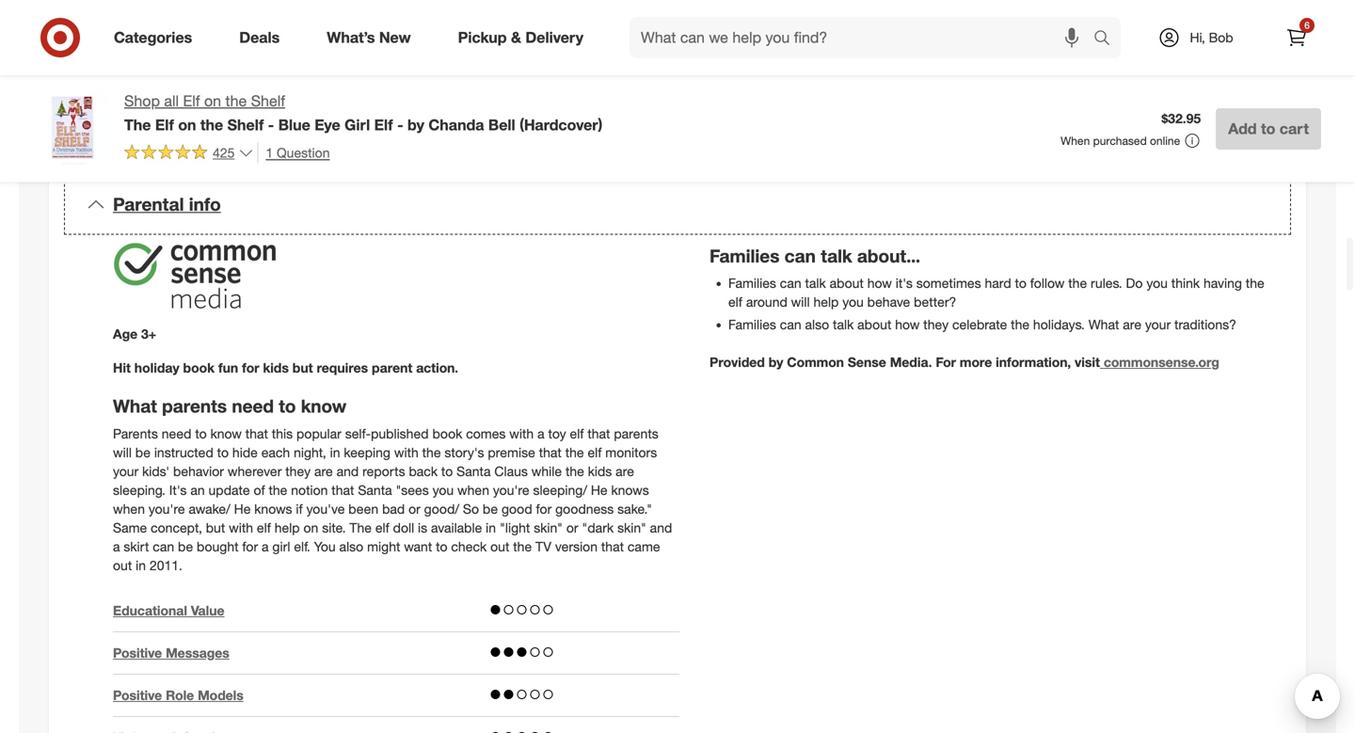 Task type: locate. For each thing, give the bounding box(es) containing it.
1 positive from the top
[[113, 645, 162, 661]]

1 horizontal spatial will
[[791, 294, 810, 310]]

hit holiday book fun for kids but requires parent action.
[[113, 360, 458, 376]]

store
[[944, 73, 974, 89]]

positive inside positive role models button
[[113, 687, 162, 703]]

on down 'all'
[[178, 116, 196, 134]]

1 vertical spatial on
[[178, 116, 196, 134]]

0 horizontal spatial are
[[314, 463, 333, 479]]

when purchased online
[[1061, 134, 1180, 148]]

claus
[[494, 463, 528, 479]]

positive inside positive messages button
[[113, 645, 162, 661]]

0 horizontal spatial with
[[229, 519, 253, 536]]

ship up 'all'
[[176, 73, 201, 89]]

help right around
[[814, 294, 839, 310]]

visit
[[1075, 354, 1100, 371]]

6
[[1305, 19, 1310, 31]]

holiday
[[134, 360, 179, 376]]

x left 7.29
[[391, 73, 398, 89]]

about...
[[857, 245, 921, 267]]

0 horizontal spatial details
[[180, 46, 228, 64]]

0 vertical spatial also
[[805, 316, 829, 333]]

to up this
[[279, 395, 296, 417]]

be up must
[[792, 73, 807, 89]]

1 horizontal spatial they
[[924, 316, 949, 333]]

0 vertical spatial your
[[1145, 316, 1171, 333]]

1 details from the left
[[180, 46, 228, 64]]

the inside return details this item can be returned to any target store or target.com. this item must be returned within 30 days of the date it was purchased in store, shipped, delivered by a shipt shopper, or made ready for pickup.
[[976, 92, 995, 108]]

reports
[[362, 463, 405, 479]]

how down 'behave'
[[895, 316, 920, 333]]

about
[[830, 275, 864, 291], [858, 316, 892, 333]]

can inside what parents need to know parents need to know that this popular self-published book comes with a toy elf that parents will be instructed to hide each night, in keeping with the story's premise that the elf monitors your kids' behavior wherever they are and reports back to santa claus while the kids are sleeping. it's an update of the notion that santa "sees you when you're sleeping/ he knows when you're awake/ he knows if you've been bad or good/ so be good for goodness sake." same concept, but with elf help on site. the elf doll is available in "light skin" or "dark skin" and a skirt can be bought for a girl elf. you also might want to check out the tv version that came out in 2011.
[[153, 538, 174, 555]]

1 horizontal spatial how
[[895, 316, 920, 333]]

1 vertical spatial know
[[210, 425, 242, 442]]

0 horizontal spatial santa
[[358, 482, 392, 498]]

1 vertical spatial returned
[[819, 92, 869, 108]]

2 ship from the top
[[176, 92, 201, 108]]

&
[[511, 28, 521, 47]]

width
[[473, 73, 505, 89]]

parents up instructed
[[162, 395, 227, 417]]

1 vertical spatial need
[[162, 425, 191, 442]]

are down "do"
[[1123, 316, 1142, 333]]

0 vertical spatial with
[[509, 425, 534, 442]]

1 horizontal spatial help
[[814, 294, 839, 310]]

your up sleeping.
[[113, 463, 139, 479]]

by down must
[[767, 111, 781, 127]]

hi,
[[1190, 29, 1205, 46]]

1 horizontal spatial book
[[432, 425, 462, 442]]

1 horizontal spatial santa
[[457, 463, 491, 479]]

to right 'want'
[[436, 538, 448, 555]]

1 horizontal spatial details
[[762, 46, 810, 64]]

that up you've at the left bottom of the page
[[332, 482, 354, 498]]

shipping details estimated ship dimensions: 2.91 inches length x 7.29 inches width x 10.63 inches height estimated ship weight: 1.52 pounds
[[113, 46, 635, 108]]

what up parents
[[113, 395, 157, 417]]

1 vertical spatial this
[[710, 92, 734, 108]]

0 horizontal spatial out
[[113, 557, 132, 574]]

elf right 'all'
[[183, 92, 200, 110]]

0 horizontal spatial they
[[285, 463, 311, 479]]

traditions?
[[1175, 316, 1237, 333]]

0 horizontal spatial need
[[162, 425, 191, 442]]

0 vertical spatial but
[[292, 360, 313, 376]]

0 vertical spatial item
[[738, 73, 763, 89]]

0 vertical spatial need
[[232, 395, 274, 417]]

need up instructed
[[162, 425, 191, 442]]

image of the elf on the shelf - blue eye girl elf - by chanda bell (hardcover) image
[[34, 90, 109, 166]]

parents
[[162, 395, 227, 417], [614, 425, 659, 442]]

details for shipping
[[180, 46, 228, 64]]

skirt
[[124, 538, 149, 555]]

book inside what parents need to know parents need to know that this popular self-published book comes with a toy elf that parents will be instructed to hide each night, in keeping with the story's premise that the elf monitors your kids' behavior wherever they are and reports back to santa claus while the kids are sleeping. it's an update of the notion that santa "sees you when you're sleeping/ he knows when you're awake/ he knows if you've been bad or good/ so be good for goodness sake." same concept, but with elf help on site. the elf doll is available in "light skin" or "dark skin" and a skirt can be bought for a girl elf. you also might want to check out the tv version that came out in 2011.
[[432, 425, 462, 442]]

0 horizontal spatial you
[[433, 482, 454, 498]]

2 - from the left
[[397, 116, 403, 134]]

are down night,
[[314, 463, 333, 479]]

weight:
[[204, 92, 247, 108]]

can inside return details this item can be returned to any target store or target.com. this item must be returned within 30 days of the date it was purchased in store, shipped, delivered by a shipt shopper, or made ready for pickup.
[[767, 73, 788, 89]]

0 vertical spatial will
[[791, 294, 810, 310]]

to left the any
[[865, 73, 876, 89]]

what
[[1089, 316, 1119, 333], [113, 395, 157, 417]]

2 inches from the left
[[431, 73, 469, 89]]

to inside 'families can talk about... families can talk about how it's sometimes hard to follow the rules. do you think having the elf around will help you behave better? families can also talk about how they celebrate the holidays. what are your traditions?'
[[1015, 275, 1027, 291]]

you're up concept,
[[149, 501, 185, 517]]

0 vertical spatial knows
[[611, 482, 649, 498]]

the left date
[[976, 92, 995, 108]]

you up good/
[[433, 482, 454, 498]]

positive for positive messages
[[113, 645, 162, 661]]

of inside what parents need to know parents need to know that this popular self-published book comes with a toy elf that parents will be instructed to hide each night, in keeping with the story's premise that the elf monitors your kids' behavior wherever they are and reports back to santa claus while the kids are sleeping. it's an update of the notion that santa "sees you when you're sleeping/ he knows when you're awake/ he knows if you've been bad or good/ so be good for goodness sake." same concept, but with elf help on site. the elf doll is available in "light skin" or "dark skin" and a skirt can be bought for a girl elf. you also might want to check out the tv version that came out in 2011.
[[254, 482, 265, 498]]

parents
[[113, 425, 158, 442]]

kids down monitors
[[588, 463, 612, 479]]

he down update
[[234, 501, 251, 517]]

2 horizontal spatial you
[[1147, 275, 1168, 291]]

shelf down 2.91
[[251, 92, 285, 110]]

inches right 10.63
[[556, 73, 594, 89]]

0 vertical spatial about
[[830, 275, 864, 291]]

can
[[767, 73, 788, 89], [785, 245, 816, 267], [780, 275, 802, 291], [780, 316, 802, 333], [153, 538, 174, 555]]

0 horizontal spatial parents
[[162, 395, 227, 417]]

1 vertical spatial item
[[738, 92, 763, 108]]

or down within
[[885, 111, 897, 127]]

be right "so"
[[483, 501, 498, 517]]

0 horizontal spatial x
[[391, 73, 398, 89]]

1 horizontal spatial out
[[490, 538, 510, 555]]

update
[[208, 482, 250, 498]]

are
[[1123, 316, 1142, 333], [314, 463, 333, 479], [616, 463, 634, 479]]

what up visit at right
[[1089, 316, 1119, 333]]

positive messages button
[[113, 644, 229, 662]]

1 vertical spatial what
[[113, 395, 157, 417]]

inches right 7.29
[[431, 73, 469, 89]]

0 vertical spatial estimated
[[113, 73, 172, 89]]

shipping
[[113, 46, 176, 64]]

educational value
[[113, 602, 225, 619]]

shelf down 1.52
[[227, 116, 264, 134]]

about down 'behave'
[[858, 316, 892, 333]]

0 vertical spatial you
[[1147, 275, 1168, 291]]

elf right "girl"
[[374, 116, 393, 134]]

0 vertical spatial know
[[301, 395, 347, 417]]

what's new
[[327, 28, 411, 47]]

you're
[[493, 482, 530, 498], [149, 501, 185, 517]]

but left requires
[[292, 360, 313, 376]]

1 vertical spatial the
[[350, 519, 372, 536]]

same
[[113, 519, 147, 536]]

deals link
[[223, 17, 303, 58]]

1 vertical spatial also
[[339, 538, 363, 555]]

1 horizontal spatial you
[[843, 294, 864, 310]]

out down skirt
[[113, 557, 132, 574]]

the
[[124, 116, 151, 134], [350, 519, 372, 536]]

purchased right when
[[1093, 134, 1147, 148]]

with down published
[[394, 444, 419, 461]]

book left 'fun'
[[183, 360, 215, 376]]

x
[[391, 73, 398, 89], [509, 73, 516, 89]]

0 vertical spatial when
[[457, 482, 489, 498]]

all
[[164, 92, 179, 110]]

1 horizontal spatial parents
[[614, 425, 659, 442]]

1 horizontal spatial on
[[204, 92, 221, 110]]

1 horizontal spatial of
[[961, 92, 972, 108]]

knows up sake."
[[611, 482, 649, 498]]

by left chanda
[[408, 116, 424, 134]]

1 horizontal spatial know
[[301, 395, 347, 417]]

for right 'fun'
[[242, 360, 259, 376]]

2 horizontal spatial elf
[[374, 116, 393, 134]]

dimensions:
[[204, 73, 276, 89]]

families
[[710, 245, 780, 267], [728, 275, 776, 291], [728, 316, 776, 333]]

will inside 'families can talk about... families can talk about how it's sometimes hard to follow the rules. do you think having the elf around will help you behave better? families can also talk about how they celebrate the holidays. what are your traditions?'
[[791, 294, 810, 310]]

value
[[191, 602, 225, 619]]

to right 'hard'
[[1015, 275, 1027, 291]]

need up this
[[232, 395, 274, 417]]

"light
[[500, 519, 530, 536]]

1 horizontal spatial need
[[232, 395, 274, 417]]

0 horizontal spatial will
[[113, 444, 132, 461]]

positive left role
[[113, 687, 162, 703]]

santa down 'reports'
[[358, 482, 392, 498]]

shelf
[[251, 92, 285, 110], [227, 116, 264, 134]]

or right store
[[978, 73, 990, 89]]

0 vertical spatial they
[[924, 316, 949, 333]]

knows left if
[[254, 501, 292, 517]]

age
[[113, 326, 138, 342]]

hit
[[113, 360, 131, 376]]

know up hide
[[210, 425, 242, 442]]

1 vertical spatial knows
[[254, 501, 292, 517]]

0 vertical spatial positive
[[113, 645, 162, 661]]

2 skin" from the left
[[617, 519, 646, 536]]

add to cart button
[[1216, 108, 1321, 150]]

to inside return details this item can be returned to any target store or target.com. this item must be returned within 30 days of the date it was purchased in store, shipped, delivered by a shipt shopper, or made ready for pickup.
[[865, 73, 876, 89]]

1 vertical spatial estimated
[[113, 92, 172, 108]]

out down "light
[[490, 538, 510, 555]]

but up bought
[[206, 519, 225, 536]]

to inside button
[[1261, 119, 1276, 138]]

0 horizontal spatial inches
[[309, 73, 347, 89]]

0 vertical spatial purchased
[[1066, 92, 1128, 108]]

inches
[[309, 73, 347, 89], [431, 73, 469, 89], [556, 73, 594, 89]]

0 horizontal spatial and
[[337, 463, 359, 479]]

by inside the shop all elf on the shelf the elf on the shelf - blue eye girl elf - by chanda bell (hardcover)
[[408, 116, 424, 134]]

what inside 'families can talk about... families can talk about how it's sometimes hard to follow the rules. do you think having the elf around will help you behave better? families can also talk about how they celebrate the holidays. what are your traditions?'
[[1089, 316, 1119, 333]]

positive role models
[[113, 687, 244, 703]]

a left skirt
[[113, 538, 120, 555]]

1 vertical spatial shelf
[[227, 116, 264, 134]]

1 vertical spatial how
[[895, 316, 920, 333]]

this up delivered
[[710, 92, 734, 108]]

1 horizontal spatial -
[[397, 116, 403, 134]]

media.
[[890, 354, 932, 371]]

this down return
[[710, 73, 734, 89]]

are inside 'families can talk about... families can talk about how it's sometimes hard to follow the rules. do you think having the elf around will help you behave better? families can also talk about how they celebrate the holidays. what are your traditions?'
[[1123, 316, 1142, 333]]

in
[[1132, 92, 1142, 108], [330, 444, 340, 461], [486, 519, 496, 536], [136, 557, 146, 574]]

details up must
[[762, 46, 810, 64]]

also
[[805, 316, 829, 333], [339, 538, 363, 555]]

online
[[1150, 134, 1180, 148]]

0 vertical spatial you're
[[493, 482, 530, 498]]

details inside 'shipping details estimated ship dimensions: 2.91 inches length x 7.29 inches width x 10.63 inches height estimated ship weight: 1.52 pounds'
[[180, 46, 228, 64]]

the down shop
[[124, 116, 151, 134]]

- right "girl"
[[397, 116, 403, 134]]

on up elf.
[[304, 519, 318, 536]]

the left the holidays.
[[1011, 316, 1030, 333]]

you've
[[306, 501, 345, 517]]

age 3 +
[[113, 326, 156, 342]]

1 horizontal spatial are
[[616, 463, 634, 479]]

1 inches from the left
[[309, 73, 347, 89]]

"sees
[[396, 482, 429, 498]]

details inside return details this item can be returned to any target store or target.com. this item must be returned within 30 days of the date it was purchased in store, shipped, delivered by a shipt shopper, or made ready for pickup.
[[762, 46, 810, 64]]

by right provided
[[769, 354, 783, 371]]

0 vertical spatial on
[[204, 92, 221, 110]]

how up 'behave'
[[867, 275, 892, 291]]

estimated up shop
[[113, 73, 172, 89]]

your inside 'families can talk about... families can talk about how it's sometimes hard to follow the rules. do you think having the elf around will help you behave better? families can also talk about how they celebrate the holidays. what are your traditions?'
[[1145, 316, 1171, 333]]

1 ship from the top
[[176, 73, 201, 89]]

with up bought
[[229, 519, 253, 536]]

for
[[974, 111, 990, 127], [242, 360, 259, 376], [536, 501, 552, 517], [242, 538, 258, 555]]

to right add at right
[[1261, 119, 1276, 138]]

1 horizontal spatial with
[[394, 444, 419, 461]]

elf.
[[294, 538, 310, 555]]

you're down claus
[[493, 482, 530, 498]]

0 vertical spatial how
[[867, 275, 892, 291]]

425
[[213, 144, 235, 161]]

0 vertical spatial this
[[710, 73, 734, 89]]

toy
[[548, 425, 566, 442]]

holidays.
[[1033, 316, 1085, 333]]

0 horizontal spatial when
[[113, 501, 145, 517]]

2 horizontal spatial are
[[1123, 316, 1142, 333]]

1 vertical spatial you're
[[149, 501, 185, 517]]

0 horizontal spatial book
[[183, 360, 215, 376]]

1 horizontal spatial inches
[[431, 73, 469, 89]]

blue
[[278, 116, 310, 134]]

instructed
[[154, 444, 213, 461]]

will inside what parents need to know parents need to know that this popular self-published book comes with a toy elf that parents will be instructed to hide each night, in keeping with the story's premise that the elf monitors your kids' behavior wherever they are and reports back to santa claus while the kids are sleeping. it's an update of the notion that santa "sees you when you're sleeping/ he knows when you're awake/ he knows if you've been bad or good/ so be good for goodness sake." same concept, but with elf help on site. the elf doll is available in "light skin" or "dark skin" and a skirt can be bought for a girl elf. you also might want to check out the tv version that came out in 2011.
[[113, 444, 132, 461]]

the down dimensions:
[[225, 92, 247, 110]]

santa
[[457, 463, 491, 479], [358, 482, 392, 498]]

positive for positive role models
[[113, 687, 162, 703]]

-
[[268, 116, 274, 134], [397, 116, 403, 134]]

you right "do"
[[1147, 275, 1168, 291]]

that up monitors
[[588, 425, 610, 442]]

also inside 'families can talk about... families can talk about how it's sometimes hard to follow the rules. do you think having the elf around will help you behave better? families can also talk about how they celebrate the holidays. what are your traditions?'
[[805, 316, 829, 333]]

they down better?
[[924, 316, 949, 333]]

elf down 'all'
[[155, 116, 174, 134]]

0 horizontal spatial what
[[113, 395, 157, 417]]

a down must
[[785, 111, 792, 127]]

are down monitors
[[616, 463, 634, 479]]

1 this from the top
[[710, 73, 734, 89]]

0 vertical spatial and
[[337, 463, 359, 479]]

2.91
[[279, 73, 305, 89]]

1 horizontal spatial the
[[350, 519, 372, 536]]

2 positive from the top
[[113, 687, 162, 703]]

2 horizontal spatial with
[[509, 425, 534, 442]]

of down store
[[961, 92, 972, 108]]

girl
[[272, 538, 290, 555]]

sake."
[[618, 501, 652, 517]]

when up "so"
[[457, 482, 489, 498]]

estimated
[[113, 73, 172, 89], [113, 92, 172, 108]]

item
[[738, 73, 763, 89], [738, 92, 763, 108]]

1 vertical spatial purchased
[[1093, 134, 1147, 148]]

with up premise
[[509, 425, 534, 442]]

any
[[880, 73, 901, 89]]

0 horizontal spatial skin"
[[534, 519, 563, 536]]

elf inside 'families can talk about... families can talk about how it's sometimes hard to follow the rules. do you think having the elf around will help you behave better? families can also talk about how they celebrate the holidays. what are your traditions?'
[[728, 294, 743, 310]]

they up notion
[[285, 463, 311, 479]]

in left "light
[[486, 519, 496, 536]]

kids right 'fun'
[[263, 360, 289, 376]]

you
[[1147, 275, 1168, 291], [843, 294, 864, 310], [433, 482, 454, 498]]

and down keeping
[[337, 463, 359, 479]]

what's
[[327, 28, 375, 47]]

2 vertical spatial on
[[304, 519, 318, 536]]

help inside what parents need to know parents need to know that this popular self-published book comes with a toy elf that parents will be instructed to hide each night, in keeping with the story's premise that the elf monitors your kids' behavior wherever they are and reports back to santa claus while the kids are sleeping. it's an update of the notion that santa "sees you when you're sleeping/ he knows when you're awake/ he knows if you've been bad or good/ so be good for goodness sake." same concept, but with elf help on site. the elf doll is available in "light skin" or "dark skin" and a skirt can be bought for a girl elf. you also might want to check out the tv version that came out in 2011.
[[275, 519, 300, 536]]

the left rules.
[[1068, 275, 1087, 291]]

within
[[873, 92, 907, 108]]

1 horizontal spatial your
[[1145, 316, 1171, 333]]

0 vertical spatial book
[[183, 360, 215, 376]]

popular
[[296, 425, 341, 442]]

comes
[[466, 425, 506, 442]]

commonsense.org
[[1104, 354, 1220, 371]]

1 vertical spatial kids
[[588, 463, 612, 479]]

on down dimensions:
[[204, 92, 221, 110]]

in down skirt
[[136, 557, 146, 574]]

2 details from the left
[[762, 46, 810, 64]]

1 vertical spatial will
[[113, 444, 132, 461]]

to
[[865, 73, 876, 89], [1261, 119, 1276, 138], [1015, 275, 1027, 291], [279, 395, 296, 417], [195, 425, 207, 442], [217, 444, 229, 461], [441, 463, 453, 479], [436, 538, 448, 555]]

tv
[[536, 538, 552, 555]]

will down parents
[[113, 444, 132, 461]]

ready
[[938, 111, 971, 127]]

purchased up when
[[1066, 92, 1128, 108]]

help inside 'families can talk about... families can talk about how it's sometimes hard to follow the rules. do you think having the elf around will help you behave better? families can also talk about how they celebrate the holidays. what are your traditions?'
[[814, 294, 839, 310]]

this
[[272, 425, 293, 442]]

elf
[[728, 294, 743, 310], [570, 425, 584, 442], [588, 444, 602, 461], [257, 519, 271, 536], [375, 519, 389, 536]]

to right back
[[441, 463, 453, 479]]

your up commonsense.org link
[[1145, 316, 1171, 333]]

ship left weight:
[[176, 92, 201, 108]]

a
[[785, 111, 792, 127], [538, 425, 545, 442], [113, 538, 120, 555], [262, 538, 269, 555]]

to left hide
[[217, 444, 229, 461]]

premise
[[488, 444, 535, 461]]

educational
[[113, 602, 187, 619]]

also up common
[[805, 316, 829, 333]]

0 vertical spatial the
[[124, 116, 151, 134]]

2 horizontal spatial on
[[304, 519, 318, 536]]

0 vertical spatial ship
[[176, 73, 201, 89]]

0 horizontal spatial your
[[113, 463, 139, 479]]

also down "site."
[[339, 538, 363, 555]]

1 vertical spatial they
[[285, 463, 311, 479]]



Task type: describe. For each thing, give the bounding box(es) containing it.
the up "sleeping/"
[[566, 463, 584, 479]]

the down wherever on the bottom of the page
[[269, 482, 287, 498]]

0 horizontal spatial kids
[[263, 360, 289, 376]]

2 x from the left
[[509, 73, 516, 89]]

0 vertical spatial he
[[591, 482, 608, 498]]

parent
[[372, 360, 413, 376]]

it
[[1028, 92, 1035, 108]]

around
[[746, 294, 788, 310]]

having
[[1204, 275, 1242, 291]]

0 vertical spatial talk
[[821, 245, 852, 267]]

1 horizontal spatial but
[[292, 360, 313, 376]]

0 vertical spatial out
[[490, 538, 510, 555]]

length
[[351, 73, 387, 89]]

question
[[277, 144, 330, 161]]

you
[[314, 538, 336, 555]]

the inside the shop all elf on the shelf the elf on the shelf - blue eye girl elf - by chanda bell (hardcover)
[[124, 116, 151, 134]]

bought
[[197, 538, 239, 555]]

2 vertical spatial talk
[[833, 316, 854, 333]]

+
[[149, 326, 156, 342]]

for inside return details this item can be returned to any target store or target.com. this item must be returned within 30 days of the date it was purchased in store, shipped, delivered by a shipt shopper, or made ready for pickup.
[[974, 111, 990, 127]]

when
[[1061, 134, 1090, 148]]

back
[[409, 463, 438, 479]]

if
[[296, 501, 303, 517]]

by inside return details this item can be returned to any target store or target.com. this item must be returned within 30 days of the date it was purchased in store, shipped, delivered by a shipt shopper, or made ready for pickup.
[[767, 111, 781, 127]]

the right "having"
[[1246, 275, 1265, 291]]

do
[[1126, 275, 1143, 291]]

version
[[555, 538, 598, 555]]

be down concept,
[[178, 538, 193, 555]]

0 horizontal spatial elf
[[155, 116, 174, 134]]

while
[[532, 463, 562, 479]]

what parents need to know parents need to know that this popular self-published book comes with a toy elf that parents will be instructed to hide each night, in keeping with the story's premise that the elf monitors your kids' behavior wherever they are and reports back to santa claus while the kids are sleeping. it's an update of the notion that santa "sees you when you're sleeping/ he knows when you're awake/ he knows if you've been bad or good/ so be good for goodness sake." same concept, but with elf help on site. the elf doll is available in "light skin" or "dark skin" and a skirt can be bought for a girl elf. you also might want to check out the tv version that came out in 2011.
[[113, 395, 672, 574]]

self-
[[345, 425, 371, 442]]

1 horizontal spatial when
[[457, 482, 489, 498]]

it's
[[896, 275, 913, 291]]

provided by common sense media. for more information, visit commonsense.org
[[710, 354, 1220, 371]]

that up while
[[539, 444, 562, 461]]

for left girl
[[242, 538, 258, 555]]

your inside what parents need to know parents need to know that this popular self-published book comes with a toy elf that parents will be instructed to hide each night, in keeping with the story's premise that the elf monitors your kids' behavior wherever they are and reports back to santa claus while the kids are sleeping. it's an update of the notion that santa "sees you when you're sleeping/ he knows when you're awake/ he knows if you've been bad or good/ so be good for goodness sake." same concept, but with elf help on site. the elf doll is available in "light skin" or "dark skin" and a skirt can be bought for a girl elf. you also might want to check out the tv version that came out in 2011.
[[113, 463, 139, 479]]

1
[[266, 144, 273, 161]]

1 vertical spatial about
[[858, 316, 892, 333]]

1 horizontal spatial knows
[[611, 482, 649, 498]]

1 vertical spatial families
[[728, 275, 776, 291]]

1 item from the top
[[738, 73, 763, 89]]

good/
[[424, 501, 459, 517]]

kids'
[[142, 463, 170, 479]]

in inside return details this item can be returned to any target store or target.com. this item must be returned within 30 days of the date it was purchased in store, shipped, delivered by a shipt shopper, or made ready for pickup.
[[1132, 92, 1142, 108]]

that up hide
[[245, 425, 268, 442]]

that down "dark
[[601, 538, 624, 555]]

the up back
[[422, 444, 441, 461]]

or down "sees
[[409, 501, 421, 517]]

1 x from the left
[[391, 73, 398, 89]]

the down "light
[[513, 538, 532, 555]]

rules.
[[1091, 275, 1123, 291]]

0 vertical spatial families
[[710, 245, 780, 267]]

details for return
[[762, 46, 810, 64]]

3
[[141, 326, 149, 342]]

be down parents
[[135, 444, 151, 461]]

add
[[1228, 119, 1257, 138]]

they inside what parents need to know parents need to know that this popular self-published book comes with a toy elf that parents will be instructed to hide each night, in keeping with the story's premise that the elf monitors your kids' behavior wherever they are and reports back to santa claus while the kids are sleeping. it's an update of the notion that santa "sees you when you're sleeping/ he knows when you're awake/ he knows if you've been bad or good/ so be good for goodness sake." same concept, but with elf help on site. the elf doll is available in "light skin" or "dark skin" and a skirt can be bought for a girl elf. you also might want to check out the tv version that came out in 2011.
[[285, 463, 311, 479]]

notion
[[291, 482, 328, 498]]

to up instructed
[[195, 425, 207, 442]]

1 horizontal spatial and
[[650, 519, 672, 536]]

commonsense.org link
[[1100, 354, 1220, 371]]

of inside return details this item can be returned to any target store or target.com. this item must be returned within 30 days of the date it was purchased in store, shipped, delivered by a shipt shopper, or made ready for pickup.
[[961, 92, 972, 108]]

delivered
[[710, 111, 764, 127]]

the down weight:
[[200, 116, 223, 134]]

doll
[[393, 519, 414, 536]]

for down "sleeping/"
[[536, 501, 552, 517]]

info
[[189, 194, 221, 215]]

7.29
[[401, 73, 427, 89]]

must
[[767, 92, 796, 108]]

return
[[710, 46, 758, 64]]

1.52
[[251, 92, 276, 108]]

chanda
[[429, 116, 484, 134]]

might
[[367, 538, 400, 555]]

shopper,
[[830, 111, 881, 127]]

the down toy
[[565, 444, 584, 461]]

girl
[[345, 116, 370, 134]]

the inside what parents need to know parents need to know that this popular self-published book comes with a toy elf that parents will be instructed to hide each night, in keeping with the story's premise that the elf monitors your kids' behavior wherever they are and reports back to santa claus while the kids are sleeping. it's an update of the notion that santa "sees you when you're sleeping/ he knows when you're awake/ he knows if you've been bad or good/ so be good for goodness sake." same concept, but with elf help on site. the elf doll is available in "light skin" or "dark skin" and a skirt can be bought for a girl elf. you also might want to check out the tv version that came out in 2011.
[[350, 519, 372, 536]]

a left girl
[[262, 538, 269, 555]]

1 horizontal spatial you're
[[493, 482, 530, 498]]

is
[[418, 519, 427, 536]]

425 link
[[124, 142, 254, 165]]

search button
[[1085, 17, 1130, 62]]

pounds
[[280, 92, 324, 108]]

0 horizontal spatial how
[[867, 275, 892, 291]]

1 vertical spatial talk
[[805, 275, 826, 291]]

(hardcover)
[[520, 116, 603, 134]]

wherever
[[228, 463, 282, 479]]

purchased inside return details this item can be returned to any target store or target.com. this item must be returned within 30 days of the date it was purchased in store, shipped, delivered by a shipt shopper, or made ready for pickup.
[[1066, 92, 1128, 108]]

you inside what parents need to know parents need to know that this popular self-published book comes with a toy elf that parents will be instructed to hide each night, in keeping with the story's premise that the elf monitors your kids' behavior wherever they are and reports back to santa claus while the kids are sleeping. it's an update of the notion that santa "sees you when you're sleeping/ he knows when you're awake/ he knows if you've been bad or good/ so be good for goodness sake." same concept, but with elf help on site. the elf doll is available in "light skin" or "dark skin" and a skirt can be bought for a girl elf. you also might want to check out the tv version that came out in 2011.
[[433, 482, 454, 498]]

parental info
[[113, 194, 221, 215]]

1 vertical spatial you
[[843, 294, 864, 310]]

1 skin" from the left
[[534, 519, 563, 536]]

1 vertical spatial with
[[394, 444, 419, 461]]

1 vertical spatial out
[[113, 557, 132, 574]]

common sense media logo image
[[113, 242, 278, 310]]

story's
[[445, 444, 484, 461]]

bob
[[1209, 29, 1233, 46]]

what's new link
[[311, 17, 434, 58]]

shop
[[124, 92, 160, 110]]

0 vertical spatial shelf
[[251, 92, 285, 110]]

on inside what parents need to know parents need to know that this popular self-published book comes with a toy elf that parents will be instructed to hide each night, in keeping with the story's premise that the elf monitors your kids' behavior wherever they are and reports back to santa claus while the kids are sleeping. it's an update of the notion that santa "sees you when you're sleeping/ he knows when you're awake/ he knows if you've been bad or good/ so be good for goodness sake." same concept, but with elf help on site. the elf doll is available in "light skin" or "dark skin" and a skirt can be bought for a girl elf. you also might want to check out the tv version that came out in 2011.
[[304, 519, 318, 536]]

2 item from the top
[[738, 92, 763, 108]]

1 vertical spatial he
[[234, 501, 251, 517]]

height
[[598, 73, 635, 89]]

cart
[[1280, 119, 1309, 138]]

shop all elf on the shelf the elf on the shelf - blue eye girl elf - by chanda bell (hardcover)
[[124, 92, 603, 134]]

eye
[[315, 116, 340, 134]]

a left toy
[[538, 425, 545, 442]]

be up shipt
[[800, 92, 815, 108]]

night,
[[294, 444, 326, 461]]

or up version
[[566, 519, 578, 536]]

what inside what parents need to know parents need to know that this popular self-published book comes with a toy elf that parents will be instructed to hide each night, in keeping with the story's premise that the elf monitors your kids' behavior wherever they are and reports back to santa claus while the kids are sleeping. it's an update of the notion that santa "sees you when you're sleeping/ he knows when you're awake/ he knows if you've been bad or good/ so be good for goodness sake." same concept, but with elf help on site. the elf doll is available in "light skin" or "dark skin" and a skirt can be bought for a girl elf. you also might want to check out the tv version that came out in 2011.
[[113, 395, 157, 417]]

2 estimated from the top
[[113, 92, 172, 108]]

kids inside what parents need to know parents need to know that this popular self-published book comes with a toy elf that parents will be instructed to hide each night, in keeping with the story's premise that the elf monitors your kids' behavior wherever they are and reports back to santa claus while the kids are sleeping. it's an update of the notion that santa "sees you when you're sleeping/ he knows when you're awake/ he knows if you've been bad or good/ so be good for goodness sake." same concept, but with elf help on site. the elf doll is available in "light skin" or "dark skin" and a skirt can be bought for a girl elf. you also might want to check out the tv version that came out in 2011.
[[588, 463, 612, 479]]

target
[[904, 73, 941, 89]]

they inside 'families can talk about... families can talk about how it's sometimes hard to follow the rules. do you think having the elf around will help you behave better? families can also talk about how they celebrate the holidays. what are your traditions?'
[[924, 316, 949, 333]]

concept,
[[151, 519, 202, 536]]

common
[[787, 354, 844, 371]]

1 - from the left
[[268, 116, 274, 134]]

sleeping.
[[113, 482, 166, 498]]

a inside return details this item can be returned to any target store or target.com. this item must be returned within 30 days of the date it was purchased in store, shipped, delivered by a shipt shopper, or made ready for pickup.
[[785, 111, 792, 127]]

30
[[911, 92, 926, 108]]

awake/
[[189, 501, 230, 517]]

in down popular
[[330, 444, 340, 461]]

behavior
[[173, 463, 224, 479]]

goodness
[[555, 501, 614, 517]]

target.com.
[[993, 73, 1060, 89]]

2 this from the top
[[710, 92, 734, 108]]

categories link
[[98, 17, 216, 58]]

also inside what parents need to know parents need to know that this popular self-published book comes with a toy elf that parents will be instructed to hide each night, in keeping with the story's premise that the elf monitors your kids' behavior wherever they are and reports back to santa claus while the kids are sleeping. it's an update of the notion that santa "sees you when you're sleeping/ he knows when you're awake/ he knows if you've been bad or good/ so be good for goodness sake." same concept, but with elf help on site. the elf doll is available in "light skin" or "dark skin" and a skirt can be bought for a girl elf. you also might want to check out the tv version that came out in 2011.
[[339, 538, 363, 555]]

site.
[[322, 519, 346, 536]]

return details this item can be returned to any target store or target.com. this item must be returned within 30 days of the date it was purchased in store, shipped, delivered by a shipt shopper, or made ready for pickup.
[[710, 46, 1233, 127]]

3 inches from the left
[[556, 73, 594, 89]]

pickup & delivery
[[458, 28, 584, 47]]

1 vertical spatial when
[[113, 501, 145, 517]]

0 vertical spatial parents
[[162, 395, 227, 417]]

search
[[1085, 30, 1130, 49]]

1 horizontal spatial elf
[[183, 92, 200, 110]]

been
[[349, 501, 379, 517]]

1 estimated from the top
[[113, 73, 172, 89]]

What can we help you find? suggestions appear below search field
[[630, 17, 1098, 58]]

better?
[[914, 294, 957, 310]]

pickup.
[[994, 111, 1036, 127]]

0 horizontal spatial know
[[210, 425, 242, 442]]

but inside what parents need to know parents need to know that this popular self-published book comes with a toy elf that parents will be instructed to hide each night, in keeping with the story's premise that the elf monitors your kids' behavior wherever they are and reports back to santa claus while the kids are sleeping. it's an update of the notion that santa "sees you when you're sleeping/ he knows when you're awake/ he knows if you've been bad or good/ so be good for goodness sake." same concept, but with elf help on site. the elf doll is available in "light skin" or "dark skin" and a skirt can be bought for a girl elf. you also might want to check out the tv version that came out in 2011.
[[206, 519, 225, 536]]

date
[[998, 92, 1024, 108]]

2 vertical spatial with
[[229, 519, 253, 536]]

for
[[936, 354, 956, 371]]

parental info button
[[64, 175, 1291, 235]]

pickup
[[458, 28, 507, 47]]

sleeping/
[[533, 482, 587, 498]]

positive role models button
[[113, 686, 244, 705]]

bell
[[488, 116, 515, 134]]

information,
[[996, 354, 1071, 371]]

an
[[190, 482, 205, 498]]

it's
[[169, 482, 187, 498]]

categories
[[114, 28, 192, 47]]

0 vertical spatial santa
[[457, 463, 491, 479]]

2 vertical spatial families
[[728, 316, 776, 333]]

0 vertical spatial returned
[[811, 73, 861, 89]]

pickup & delivery link
[[442, 17, 607, 58]]

educational value button
[[113, 601, 225, 620]]

bad
[[382, 501, 405, 517]]



Task type: vqa. For each thing, say whether or not it's contained in the screenshot.
information,
yes



